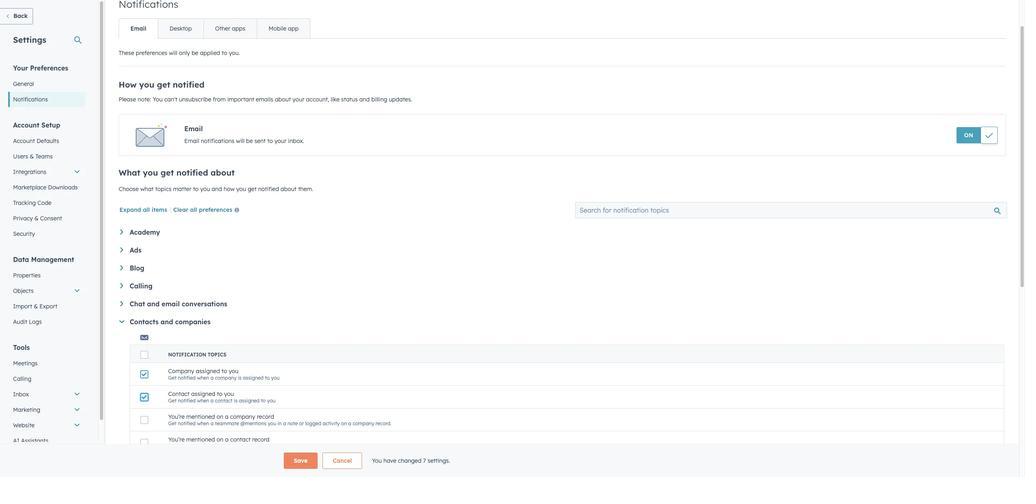 Task type: vqa. For each thing, say whether or not it's contained in the screenshot.
caret icon within the CHAT AND EMAIL CONVERSATIONS dropdown button
yes



Task type: locate. For each thing, give the bounding box(es) containing it.
contacts and companies button
[[119, 318, 1005, 326]]

you're for you're mentioned on a company record
[[168, 414, 185, 421]]

in for you're mentioned on a company record
[[278, 421, 282, 427]]

2 vertical spatial &
[[34, 303, 38, 311]]

you're mentioned on a contact record get notified when a teammate @mentions you in a note or logged activity on a contact record.
[[168, 437, 388, 450]]

website
[[13, 422, 35, 430]]

activity inside you're mentioned on a contact record get notified when a teammate @mentions you in a note or logged activity on a contact record.
[[323, 444, 340, 450]]

2 or from the top
[[299, 444, 304, 450]]

account up 'users'
[[13, 138, 35, 145]]

1 horizontal spatial be
[[246, 138, 253, 145]]

topics
[[155, 186, 172, 193], [208, 352, 227, 358]]

0 vertical spatial note
[[288, 421, 298, 427]]

calling
[[130, 282, 153, 291], [13, 376, 31, 383]]

0 vertical spatial or
[[299, 421, 304, 427]]

notifications
[[201, 138, 235, 145]]

1 vertical spatial or
[[299, 444, 304, 450]]

mentioned inside you're mentioned on a company record get notified when a teammate @mentions you in a note or logged activity on a company record.
[[186, 414, 215, 421]]

1 account from the top
[[13, 121, 39, 129]]

or inside you're mentioned on a contact record get notified when a teammate @mentions you in a note or logged activity on a contact record.
[[299, 444, 304, 450]]

users & teams
[[13, 153, 53, 160]]

@mentions inside you're mentioned on a company record get notified when a teammate @mentions you in a note or logged activity on a company record.
[[241, 421, 267, 427]]

only
[[179, 49, 190, 57]]

activity inside you're mentioned on a company record get notified when a teammate @mentions you in a note or logged activity on a company record.
[[323, 421, 340, 427]]

& right 'users'
[[30, 153, 34, 160]]

is up contact assigned to you get notified when a contact is assigned to you
[[238, 375, 242, 382]]

navigation
[[119, 18, 311, 39]]

1 horizontal spatial is
[[238, 375, 242, 382]]

& inside data management element
[[34, 303, 38, 311]]

activity up cancel
[[323, 421, 340, 427]]

from
[[213, 96, 226, 103]]

assistants
[[21, 438, 48, 445]]

1 vertical spatial you
[[372, 458, 382, 465]]

record inside you're mentioned on a company record get notified when a teammate @mentions you in a note or logged activity on a company record.
[[257, 414, 274, 421]]

1 you're from the top
[[168, 414, 185, 421]]

1 vertical spatial &
[[34, 215, 39, 222]]

when inside contact assigned to you get notified when a contact is assigned to you
[[197, 398, 209, 404]]

email up these
[[131, 25, 146, 32]]

logged for you're mentioned on a contact record
[[306, 444, 322, 450]]

about right emails
[[275, 96, 291, 103]]

matter
[[173, 186, 192, 193]]

audit logs link
[[8, 315, 85, 330]]

2 get from the top
[[168, 398, 177, 404]]

note for you're mentioned on a contact record
[[288, 444, 298, 450]]

1 vertical spatial account
[[13, 138, 35, 145]]

and down email
[[161, 318, 173, 326]]

0 vertical spatial your
[[293, 96, 305, 103]]

note up save button
[[288, 444, 298, 450]]

data management
[[13, 256, 74, 264]]

all right clear at left top
[[190, 206, 197, 214]]

be left sent
[[246, 138, 253, 145]]

preferences down 'choose what topics matter to you and how you get notified about them.' on the top
[[199, 206, 232, 214]]

0 vertical spatial teammate
[[215, 421, 239, 427]]

tools element
[[8, 344, 85, 465]]

will left sent
[[236, 138, 245, 145]]

teammate inside you're mentioned on a contact record get notified when a teammate @mentions you in a note or logged activity on a contact record.
[[215, 444, 239, 450]]

mentioned inside you're mentioned on a contact record get notified when a teammate @mentions you in a note or logged activity on a contact record.
[[186, 437, 215, 444]]

caret image for blog
[[120, 266, 123, 271]]

3 caret image from the top
[[120, 302, 123, 307]]

2 mentioned from the top
[[186, 437, 215, 444]]

to
[[222, 49, 227, 57], [268, 138, 273, 145], [193, 186, 199, 193], [222, 368, 227, 375], [265, 375, 270, 382], [217, 391, 223, 398], [261, 398, 266, 404]]

logged
[[306, 421, 322, 427], [306, 444, 322, 450]]

contact
[[168, 391, 190, 398]]

all inside button
[[190, 206, 197, 214]]

management
[[31, 256, 74, 264]]

0 vertical spatial logged
[[306, 421, 322, 427]]

1 vertical spatial caret image
[[120, 266, 123, 271]]

you have changed 7 settings.
[[372, 458, 450, 465]]

caret image for calling
[[120, 284, 123, 289]]

you left have
[[372, 458, 382, 465]]

users
[[13, 153, 28, 160]]

changed
[[398, 458, 422, 465]]

0 horizontal spatial is
[[234, 398, 238, 404]]

2 note from the top
[[288, 444, 298, 450]]

email up notifications at the top
[[184, 125, 203, 133]]

activity for you're mentioned on a contact record
[[323, 444, 340, 450]]

0 vertical spatial caret image
[[120, 248, 123, 253]]

a inside company assigned to you get notified when a company is assigned to you
[[211, 375, 214, 382]]

0 vertical spatial you're
[[168, 414, 185, 421]]

note:
[[138, 96, 151, 103]]

contacts
[[130, 318, 159, 326]]

when inside you're mentioned on a company record get notified when a teammate @mentions you in a note or logged activity on a company record.
[[197, 421, 209, 427]]

0 vertical spatial activity
[[323, 421, 340, 427]]

ads
[[130, 246, 142, 255]]

will
[[169, 49, 177, 57], [236, 138, 245, 145]]

2 vertical spatial caret image
[[119, 321, 125, 324]]

your left account,
[[293, 96, 305, 103]]

tracking code link
[[8, 195, 85, 211]]

0 horizontal spatial be
[[192, 49, 199, 57]]

please
[[119, 96, 136, 103]]

logged inside you're mentioned on a contact record get notified when a teammate @mentions you in a note or logged activity on a contact record.
[[306, 444, 322, 450]]

about left them.
[[281, 186, 297, 193]]

0 vertical spatial you
[[153, 96, 163, 103]]

0 vertical spatial record
[[257, 414, 274, 421]]

will for be
[[236, 138, 245, 145]]

logged inside you're mentioned on a company record get notified when a teammate @mentions you in a note or logged activity on a company record.
[[306, 421, 322, 427]]

2 all from the left
[[190, 206, 197, 214]]

1 horizontal spatial will
[[236, 138, 245, 145]]

0 vertical spatial mentioned
[[186, 414, 215, 421]]

you're for you're mentioned on a contact record
[[168, 437, 185, 444]]

academy button
[[120, 229, 1005, 237]]

activity up cancel button
[[323, 444, 340, 450]]

1 vertical spatial mentioned
[[186, 437, 215, 444]]

4 when from the top
[[197, 444, 209, 450]]

you're inside you're mentioned on a contact record get notified when a teammate @mentions you in a note or logged activity on a contact record.
[[168, 437, 185, 444]]

calling up chat
[[130, 282, 153, 291]]

0 vertical spatial email
[[131, 25, 146, 32]]

how
[[119, 80, 137, 90]]

1 or from the top
[[299, 421, 304, 427]]

1 vertical spatial caret image
[[120, 284, 123, 289]]

assigned down notification topics
[[196, 368, 220, 375]]

objects button
[[8, 284, 85, 299]]

privacy
[[13, 215, 33, 222]]

in up you're mentioned on a contact record get notified when a teammate @mentions you in a note or logged activity on a contact record.
[[278, 421, 282, 427]]

you're
[[168, 414, 185, 421], [168, 437, 185, 444]]

you left can't
[[153, 96, 163, 103]]

get inside you're mentioned on a company record get notified when a teammate @mentions you in a note or logged activity on a company record.
[[168, 421, 177, 427]]

applied
[[200, 49, 220, 57]]

@mentions down you're mentioned on a company record get notified when a teammate @mentions you in a note or logged activity on a company record.
[[241, 444, 267, 450]]

2 vertical spatial about
[[281, 186, 297, 193]]

@mentions inside you're mentioned on a contact record get notified when a teammate @mentions you in a note or logged activity on a contact record.
[[241, 444, 267, 450]]

preferences inside button
[[199, 206, 232, 214]]

0 vertical spatial account
[[13, 121, 39, 129]]

other
[[215, 25, 231, 32]]

you're inside you're mentioned on a company record get notified when a teammate @mentions you in a note or logged activity on a company record.
[[168, 414, 185, 421]]

1 activity from the top
[[323, 421, 340, 427]]

0 horizontal spatial preferences
[[136, 49, 167, 57]]

2 activity from the top
[[323, 444, 340, 450]]

1 vertical spatial calling
[[13, 376, 31, 383]]

caret image for contacts and companies
[[119, 321, 125, 324]]

0 horizontal spatial calling
[[13, 376, 31, 383]]

1 vertical spatial activity
[[323, 444, 340, 450]]

caret image inside blog dropdown button
[[120, 266, 123, 271]]

or inside you're mentioned on a company record get notified when a teammate @mentions you in a note or logged activity on a company record.
[[299, 421, 304, 427]]

tracking
[[13, 200, 36, 207]]

mentioned for company
[[186, 414, 215, 421]]

is for contact assigned to you
[[234, 398, 238, 404]]

record down you're mentioned on a company record get notified when a teammate @mentions you in a note or logged activity on a company record.
[[252, 437, 270, 444]]

record up you're mentioned on a contact record get notified when a teammate @mentions you in a note or logged activity on a contact record.
[[257, 414, 274, 421]]

1 in from the top
[[278, 421, 282, 427]]

integrations button
[[8, 164, 85, 180]]

all for clear
[[190, 206, 197, 214]]

email left notifications at the top
[[184, 138, 199, 145]]

what
[[119, 168, 140, 178]]

company inside company assigned to you get notified when a company is assigned to you
[[215, 375, 237, 382]]

caret image inside ads dropdown button
[[120, 248, 123, 253]]

data management element
[[8, 255, 85, 330]]

record. inside you're mentioned on a contact record get notified when a teammate @mentions you in a note or logged activity on a contact record.
[[372, 444, 388, 450]]

get for how
[[157, 80, 170, 90]]

properties
[[13, 272, 41, 280]]

0 vertical spatial calling
[[130, 282, 153, 291]]

1 mentioned from the top
[[186, 414, 215, 421]]

0 vertical spatial topics
[[155, 186, 172, 193]]

topics up company assigned to you get notified when a company is assigned to you
[[208, 352, 227, 358]]

and right chat
[[147, 300, 160, 309]]

about up how
[[211, 168, 235, 178]]

notification topics
[[168, 352, 227, 358]]

0 vertical spatial caret image
[[120, 230, 123, 235]]

caret image left chat
[[120, 302, 123, 307]]

1 vertical spatial teammate
[[215, 444, 239, 450]]

caret image inside contacts and companies dropdown button
[[119, 321, 125, 324]]

1 horizontal spatial all
[[190, 206, 197, 214]]

calling up inbox
[[13, 376, 31, 383]]

will left only
[[169, 49, 177, 57]]

2 teammate from the top
[[215, 444, 239, 450]]

items
[[152, 206, 167, 214]]

1 vertical spatial logged
[[306, 444, 322, 450]]

in inside you're mentioned on a contact record get notified when a teammate @mentions you in a note or logged activity on a contact record.
[[278, 444, 282, 450]]

2 logged from the top
[[306, 444, 322, 450]]

unsubscribe
[[179, 96, 211, 103]]

@mentions up you're mentioned on a contact record get notified when a teammate @mentions you in a note or logged activity on a contact record.
[[241, 421, 267, 427]]

record. inside you're mentioned on a company record get notified when a teammate @mentions you in a note or logged activity on a company record.
[[376, 421, 392, 427]]

academy
[[130, 229, 160, 237]]

is inside contact assigned to you get notified when a contact is assigned to you
[[234, 398, 238, 404]]

@mentions for company
[[241, 421, 267, 427]]

get up can't
[[157, 80, 170, 90]]

0 horizontal spatial all
[[143, 206, 150, 214]]

1 horizontal spatial calling
[[130, 282, 153, 291]]

mobile app button
[[257, 19, 310, 38]]

mentioned for contact
[[186, 437, 215, 444]]

teammate inside you're mentioned on a company record get notified when a teammate @mentions you in a note or logged activity on a company record.
[[215, 421, 239, 427]]

in down you're mentioned on a company record get notified when a teammate @mentions you in a note or logged activity on a company record.
[[278, 444, 282, 450]]

1 vertical spatial get
[[161, 168, 174, 178]]

caret image left the academy
[[120, 230, 123, 235]]

note up you're mentioned on a contact record get notified when a teammate @mentions you in a note or logged activity on a contact record.
[[288, 421, 298, 427]]

1 vertical spatial note
[[288, 444, 298, 450]]

& right privacy
[[34, 215, 39, 222]]

record for you're mentioned on a company record
[[257, 414, 274, 421]]

caret image inside chat and email conversations dropdown button
[[120, 302, 123, 307]]

notifications link
[[8, 92, 85, 107]]

1 all from the left
[[143, 206, 150, 214]]

1 horizontal spatial preferences
[[199, 206, 232, 214]]

0 vertical spatial get
[[157, 80, 170, 90]]

caret image
[[120, 230, 123, 235], [120, 266, 123, 271], [120, 302, 123, 307]]

logs
[[29, 319, 42, 326]]

2 @mentions from the top
[[241, 444, 267, 450]]

get right how
[[248, 186, 257, 193]]

1 when from the top
[[197, 375, 209, 382]]

email button
[[119, 19, 158, 38]]

2 when from the top
[[197, 398, 209, 404]]

2 vertical spatial caret image
[[120, 302, 123, 307]]

in inside you're mentioned on a company record get notified when a teammate @mentions you in a note or logged activity on a company record.
[[278, 421, 282, 427]]

your left "inbox." at the left of page
[[275, 138, 287, 145]]

1 vertical spatial will
[[236, 138, 245, 145]]

0 vertical spatial will
[[169, 49, 177, 57]]

0 vertical spatial is
[[238, 375, 242, 382]]

1 horizontal spatial your
[[293, 96, 305, 103]]

1 vertical spatial @mentions
[[241, 444, 267, 450]]

be right only
[[192, 49, 199, 57]]

you inside you're mentioned on a contact record get notified when a teammate @mentions you in a note or logged activity on a contact record.
[[268, 444, 276, 450]]

0 vertical spatial record.
[[376, 421, 392, 427]]

topics right the 'what'
[[155, 186, 172, 193]]

and left 'billing'
[[360, 96, 370, 103]]

is down company assigned to you get notified when a company is assigned to you
[[234, 398, 238, 404]]

1 logged from the top
[[306, 421, 322, 427]]

1 horizontal spatial topics
[[208, 352, 227, 358]]

properties link
[[8, 268, 85, 284]]

choose
[[119, 186, 139, 193]]

is for company assigned to you
[[238, 375, 242, 382]]

0 horizontal spatial you
[[153, 96, 163, 103]]

0 vertical spatial @mentions
[[241, 421, 267, 427]]

like
[[331, 96, 340, 103]]

1 vertical spatial about
[[211, 168, 235, 178]]

3 get from the top
[[168, 421, 177, 427]]

teammate for contact
[[215, 444, 239, 450]]

1 vertical spatial email
[[184, 125, 203, 133]]

1 caret image from the top
[[120, 230, 123, 235]]

get up the 'matter'
[[161, 168, 174, 178]]

note inside you're mentioned on a contact record get notified when a teammate @mentions you in a note or logged activity on a contact record.
[[288, 444, 298, 450]]

2 you're from the top
[[168, 437, 185, 444]]

1 horizontal spatial you
[[372, 458, 382, 465]]

choose what topics matter to you and how you get notified about them.
[[119, 186, 314, 193]]

&
[[30, 153, 34, 160], [34, 215, 39, 222], [34, 303, 38, 311]]

caret image inside academy dropdown button
[[120, 230, 123, 235]]

tracking code
[[13, 200, 52, 207]]

caret image left "blog" at the bottom
[[120, 266, 123, 271]]

@mentions
[[241, 421, 267, 427], [241, 444, 267, 450]]

2 account from the top
[[13, 138, 35, 145]]

assigned right contact
[[191, 391, 215, 398]]

1 vertical spatial record
[[252, 437, 270, 444]]

ads button
[[120, 246, 1005, 255]]

note inside you're mentioned on a company record get notified when a teammate @mentions you in a note or logged activity on a company record.
[[288, 421, 298, 427]]

1 note from the top
[[288, 421, 298, 427]]

& left the export
[[34, 303, 38, 311]]

1 @mentions from the top
[[241, 421, 267, 427]]

you
[[153, 96, 163, 103], [372, 458, 382, 465]]

record inside you're mentioned on a contact record get notified when a teammate @mentions you in a note or logged activity on a contact record.
[[252, 437, 270, 444]]

1 teammate from the top
[[215, 421, 239, 427]]

clear all preferences
[[173, 206, 232, 214]]

1 get from the top
[[168, 375, 177, 382]]

caret image
[[120, 248, 123, 253], [120, 284, 123, 289], [119, 321, 125, 324]]

caret image inside calling dropdown button
[[120, 284, 123, 289]]

or up you're mentioned on a contact record get notified when a teammate @mentions you in a note or logged activity on a contact record.
[[299, 421, 304, 427]]

and
[[360, 96, 370, 103], [212, 186, 222, 193], [147, 300, 160, 309], [161, 318, 173, 326]]

you're mentioned on a company record get notified when a teammate @mentions you in a note or logged activity on a company record.
[[168, 414, 392, 427]]

1 vertical spatial preferences
[[199, 206, 232, 214]]

4 get from the top
[[168, 444, 177, 450]]

activity for you're mentioned on a company record
[[323, 421, 340, 427]]

a inside contact assigned to you get notified when a contact is assigned to you
[[211, 398, 214, 404]]

notified inside contact assigned to you get notified when a contact is assigned to you
[[178, 398, 196, 404]]

account up the account defaults at the top of page
[[13, 121, 39, 129]]

email
[[131, 25, 146, 32], [184, 125, 203, 133], [184, 138, 199, 145]]

1 vertical spatial record.
[[372, 444, 388, 450]]

2 caret image from the top
[[120, 266, 123, 271]]

account setup
[[13, 121, 60, 129]]

0 horizontal spatial will
[[169, 49, 177, 57]]

preferences right these
[[136, 49, 167, 57]]

0 vertical spatial in
[[278, 421, 282, 427]]

1 vertical spatial topics
[[208, 352, 227, 358]]

is
[[238, 375, 242, 382], [234, 398, 238, 404]]

is inside company assigned to you get notified when a company is assigned to you
[[238, 375, 242, 382]]

calling inside 'link'
[[13, 376, 31, 383]]

or for you're mentioned on a contact record
[[299, 444, 304, 450]]

all left items
[[143, 206, 150, 214]]

0 vertical spatial be
[[192, 49, 199, 57]]

1 vertical spatial your
[[275, 138, 287, 145]]

1 vertical spatial is
[[234, 398, 238, 404]]

0 vertical spatial &
[[30, 153, 34, 160]]

1 vertical spatial in
[[278, 444, 282, 450]]

2 vertical spatial email
[[184, 138, 199, 145]]

marketplace
[[13, 184, 46, 191]]

1 vertical spatial you're
[[168, 437, 185, 444]]

audit logs
[[13, 319, 42, 326]]

3 when from the top
[[197, 421, 209, 427]]

cancel
[[333, 458, 352, 465]]

ai assistants link
[[8, 434, 85, 449]]

2 in from the top
[[278, 444, 282, 450]]

all
[[143, 206, 150, 214], [190, 206, 197, 214]]

have
[[384, 458, 397, 465]]

or up save
[[299, 444, 304, 450]]

caret image for chat and email conversations
[[120, 302, 123, 307]]

inbox.
[[288, 138, 304, 145]]

assigned
[[196, 368, 220, 375], [243, 375, 264, 382], [191, 391, 215, 398], [239, 398, 260, 404]]



Task type: describe. For each thing, give the bounding box(es) containing it.
calling button
[[120, 282, 1005, 291]]

notifications
[[13, 96, 48, 103]]

users & teams link
[[8, 149, 85, 164]]

all for expand
[[143, 206, 150, 214]]

how
[[224, 186, 235, 193]]

note for you're mentioned on a company record
[[288, 421, 298, 427]]

navigation containing email
[[119, 18, 311, 39]]

contact inside contact assigned to you get notified when a contact is assigned to you
[[215, 398, 233, 404]]

your preferences
[[13, 64, 68, 72]]

get inside contact assigned to you get notified when a contact is assigned to you
[[168, 398, 177, 404]]

email inside button
[[131, 25, 146, 32]]

consent
[[40, 215, 62, 222]]

in for you're mentioned on a contact record
[[278, 444, 282, 450]]

record for you're mentioned on a contact record
[[252, 437, 270, 444]]

objects
[[13, 288, 34, 295]]

Search for notification topics search field
[[576, 202, 1008, 219]]

account,
[[306, 96, 329, 103]]

privacy & consent
[[13, 215, 62, 222]]

calling link
[[8, 372, 85, 387]]

will for only
[[169, 49, 177, 57]]

integrations
[[13, 169, 46, 176]]

& for teams
[[30, 153, 34, 160]]

assigned up you're mentioned on a company record get notified when a teammate @mentions you in a note or logged activity on a company record.
[[239, 398, 260, 404]]

account defaults link
[[8, 133, 85, 149]]

ai assistants
[[13, 438, 48, 445]]

marketing
[[13, 407, 40, 414]]

expand
[[120, 206, 141, 214]]

important
[[227, 96, 254, 103]]

other apps button
[[203, 19, 257, 38]]

account setup element
[[8, 121, 85, 242]]

chat
[[130, 300, 145, 309]]

status
[[341, 96, 358, 103]]

get inside you're mentioned on a contact record get notified when a teammate @mentions you in a note or logged activity on a contact record.
[[168, 444, 177, 450]]

you inside you're mentioned on a company record get notified when a teammate @mentions you in a note or logged activity on a company record.
[[268, 421, 276, 427]]

you.
[[229, 49, 240, 57]]

or for you're mentioned on a company record
[[299, 421, 304, 427]]

contacts and companies
[[130, 318, 211, 326]]

account for account defaults
[[13, 138, 35, 145]]

account defaults
[[13, 138, 59, 145]]

tools
[[13, 344, 30, 352]]

emails
[[256, 96, 274, 103]]

ai
[[13, 438, 19, 445]]

import
[[13, 303, 32, 311]]

clear all preferences button
[[173, 206, 243, 216]]

account for account setup
[[13, 121, 39, 129]]

7
[[423, 458, 426, 465]]

& for export
[[34, 303, 38, 311]]

them.
[[298, 186, 314, 193]]

blog button
[[120, 264, 1005, 273]]

save button
[[284, 453, 318, 470]]

meetings
[[13, 360, 38, 368]]

when inside company assigned to you get notified when a company is assigned to you
[[197, 375, 209, 382]]

& for consent
[[34, 215, 39, 222]]

logged for you're mentioned on a company record
[[306, 421, 322, 427]]

billing
[[372, 96, 388, 103]]

caret image for ads
[[120, 248, 123, 253]]

record. for you're mentioned on a contact record
[[372, 444, 388, 450]]

code
[[37, 200, 52, 207]]

marketplace downloads link
[[8, 180, 85, 195]]

downloads
[[48, 184, 78, 191]]

when inside you're mentioned on a contact record get notified when a teammate @mentions you in a note or logged activity on a contact record.
[[197, 444, 209, 450]]

settings
[[13, 35, 46, 45]]

can't
[[164, 96, 178, 103]]

0 vertical spatial about
[[275, 96, 291, 103]]

security
[[13, 231, 35, 238]]

desktop button
[[158, 19, 203, 38]]

2 vertical spatial get
[[248, 186, 257, 193]]

email
[[162, 300, 180, 309]]

teammate for company
[[215, 421, 239, 427]]

blog
[[130, 264, 145, 273]]

@mentions for contact
[[241, 444, 267, 450]]

conversations
[[182, 300, 227, 309]]

preferences
[[30, 64, 68, 72]]

back link
[[0, 8, 33, 24]]

your preferences element
[[8, 64, 85, 107]]

notified inside you're mentioned on a company record get notified when a teammate @mentions you in a note or logged activity on a company record.
[[178, 421, 196, 427]]

mobile app
[[269, 25, 299, 32]]

expand all items
[[120, 206, 167, 214]]

website button
[[8, 418, 85, 434]]

assigned up contact assigned to you get notified when a contact is assigned to you
[[243, 375, 264, 382]]

these
[[119, 49, 134, 57]]

these preferences will only be applied to you.
[[119, 49, 240, 57]]

meetings link
[[8, 356, 85, 372]]

expand all items button
[[120, 206, 167, 214]]

updates.
[[389, 96, 412, 103]]

setup
[[41, 121, 60, 129]]

notified inside company assigned to you get notified when a company is assigned to you
[[178, 375, 196, 382]]

privacy & consent link
[[8, 211, 85, 226]]

back
[[13, 12, 28, 20]]

app
[[288, 25, 299, 32]]

and left how
[[212, 186, 222, 193]]

on
[[965, 132, 974, 139]]

cancel button
[[323, 453, 362, 470]]

0 vertical spatial preferences
[[136, 49, 167, 57]]

notified inside you're mentioned on a contact record get notified when a teammate @mentions you in a note or logged activity on a contact record.
[[178, 444, 196, 450]]

marketing button
[[8, 403, 85, 418]]

clear
[[173, 206, 189, 214]]

company assigned to you get notified when a company is assigned to you
[[168, 368, 280, 382]]

how you get notified
[[119, 80, 205, 90]]

get for what
[[161, 168, 174, 178]]

general
[[13, 80, 34, 88]]

inbox
[[13, 391, 29, 399]]

notification
[[168, 352, 206, 358]]

please note: you can't unsubscribe from important emails about your account, like status and billing updates.
[[119, 96, 412, 103]]

marketplace downloads
[[13, 184, 78, 191]]

apps
[[232, 25, 246, 32]]

0 horizontal spatial topics
[[155, 186, 172, 193]]

audit
[[13, 319, 27, 326]]

what you get notified about
[[119, 168, 235, 178]]

record. for you're mentioned on a company record
[[376, 421, 392, 427]]

get inside company assigned to you get notified when a company is assigned to you
[[168, 375, 177, 382]]

caret image for academy
[[120, 230, 123, 235]]

1 vertical spatial be
[[246, 138, 253, 145]]

mobile
[[269, 25, 287, 32]]

save
[[294, 458, 308, 465]]

contact assigned to you get notified when a contact is assigned to you
[[168, 391, 276, 404]]

0 horizontal spatial your
[[275, 138, 287, 145]]



